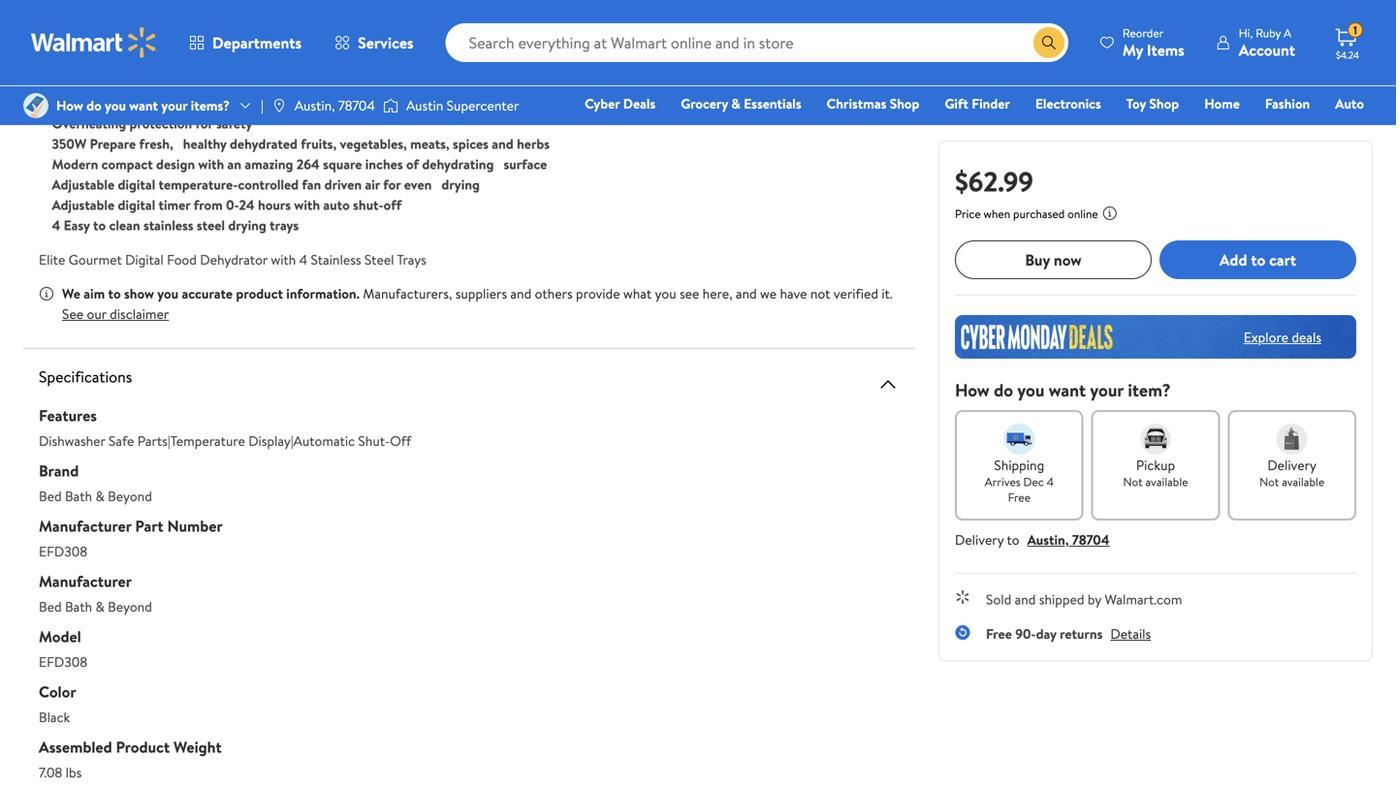 Task type: vqa. For each thing, say whether or not it's contained in the screenshot.
SPEED at the bottom of the page
no



Task type: locate. For each thing, give the bounding box(es) containing it.
264 up fan
[[296, 155, 320, 174]]

square up auto
[[323, 155, 362, 174]]

spices
[[269, 94, 305, 112], [453, 134, 489, 153]]

1 vertical spatial austin,
[[1027, 530, 1069, 549]]

fashion
[[1265, 94, 1310, 113]]

2 from from the top
[[194, 195, 223, 214]]

delivery not available
[[1260, 456, 1325, 490]]

2 24 from the top
[[239, 195, 255, 214]]

protection
[[129, 114, 192, 133]]

1 horizontal spatial square
[[394, 73, 433, 92]]

fan-driven  digital adjustable heat 95-158°f adjustable digital timer from 0-24 hours 4 easy to clean stainless steel trays (9.3 x 7.1 inches) = 264 square   inches of drying space dehydrate fruits, vegetables, meats, spices and herbs overheating protection for safety 350w prepare fresh,   healthy dehydrated fruits, vegetables, meats, spices and herbs modern compact design with an amazing 264 square inches of dehydrating   surface adjustable digital temperature-controlled fan driven air for even   drying adjustable digital timer from 0-24 hours with auto shut-off 4 easy to clean stainless steel drying trays
[[39, 32, 574, 235]]

1 vertical spatial delivery
[[955, 530, 1004, 549]]

1 horizontal spatial driven
[[324, 175, 362, 194]]

your left item?
[[1090, 378, 1124, 402]]

24 down controlled
[[239, 195, 255, 214]]

delivery
[[1267, 456, 1317, 475], [955, 530, 1004, 549]]

available down intent image for delivery
[[1282, 474, 1325, 490]]

even
[[404, 175, 432, 194]]

assembled
[[39, 736, 112, 758]]

for right air
[[383, 175, 401, 194]]

austin, 78704 button
[[1027, 530, 1110, 549]]

herbs down the =
[[333, 94, 366, 112]]

do for how do you want your items?
[[86, 96, 102, 115]]

1 vertical spatial efd308
[[39, 652, 87, 671]]

 image
[[23, 93, 48, 118]]

how down easy
[[56, 96, 83, 115]]

steel up the elite gourmet digital food dehydrator with 4 stainless steel trays
[[197, 216, 225, 235]]

2 beyond from the top
[[108, 597, 152, 616]]

efd308 down model at bottom left
[[39, 652, 87, 671]]

1 vertical spatial manufacturer
[[39, 571, 132, 592]]

show
[[124, 284, 154, 303]]

we
[[62, 284, 80, 303]]

gourmet
[[69, 250, 122, 269]]

beyond down 'part'
[[108, 597, 152, 616]]

suppliers
[[455, 284, 507, 303]]

1 horizontal spatial how
[[955, 378, 990, 402]]

your for item?
[[1090, 378, 1124, 402]]

departments button
[[173, 19, 318, 66]]

0 vertical spatial for
[[195, 114, 213, 133]]

2 vertical spatial digital
[[118, 195, 155, 214]]

0 vertical spatial bath
[[65, 487, 92, 506]]

digital
[[118, 53, 155, 72], [118, 175, 155, 194], [118, 195, 155, 214]]

0 vertical spatial how
[[56, 96, 83, 115]]

0 vertical spatial austin,
[[295, 96, 335, 115]]

from down adjustable
[[194, 53, 223, 72]]

2 hours from the top
[[258, 195, 291, 214]]

intent image for pickup image
[[1140, 424, 1171, 455]]

1 digital from the top
[[118, 53, 155, 72]]

bed
[[39, 487, 62, 506], [39, 597, 62, 616]]

1 vertical spatial meats,
[[410, 134, 449, 153]]

shut-
[[358, 431, 390, 450]]

1 horizontal spatial vegetables,
[[340, 134, 407, 153]]

delivery inside delivery not available
[[1267, 456, 1317, 475]]

0 vertical spatial beyond
[[108, 487, 152, 506]]

austin, 78704
[[295, 96, 375, 115]]

drying left space
[[499, 73, 538, 92]]

price
[[955, 206, 981, 222]]

 image right |
[[271, 98, 287, 113]]

toy
[[1126, 94, 1146, 113]]

and
[[308, 94, 330, 112], [492, 134, 514, 153], [510, 284, 532, 303], [736, 284, 757, 303], [1015, 590, 1036, 609]]

want up fresh,
[[129, 96, 158, 115]]

0 horizontal spatial  image
[[271, 98, 287, 113]]

not for pickup
[[1123, 474, 1143, 490]]

with down fan
[[294, 195, 320, 214]]

1 available from the left
[[1146, 474, 1188, 490]]

0 vertical spatial from
[[194, 53, 223, 72]]

safety
[[216, 114, 253, 133]]

do up the intent image for shipping
[[994, 378, 1013, 402]]

1 vertical spatial bed
[[39, 597, 62, 616]]

modern
[[52, 155, 98, 174]]

trays down controlled
[[270, 216, 299, 235]]

purchased
[[1013, 206, 1065, 222]]

not inside delivery not available
[[1260, 474, 1279, 490]]

1 vertical spatial for
[[383, 175, 401, 194]]

2 manufacturer from the top
[[39, 571, 132, 592]]

2 0- from the top
[[226, 195, 239, 214]]

austin, down dec
[[1027, 530, 1069, 549]]

bath down brand at the bottom of page
[[65, 487, 92, 506]]

0 vertical spatial efd308
[[39, 542, 87, 561]]

stainless
[[143, 73, 193, 92], [143, 216, 193, 235]]

1 vertical spatial 264
[[296, 155, 320, 174]]

your left items?
[[161, 96, 187, 115]]

spices down x
[[269, 94, 305, 112]]

1 vertical spatial from
[[194, 195, 223, 214]]

hours down controlled
[[258, 195, 291, 214]]

item?
[[1128, 378, 1171, 402]]

2 bed from the top
[[39, 597, 62, 616]]

1 vertical spatial adjustable
[[52, 175, 115, 194]]

0 vertical spatial do
[[86, 96, 102, 115]]

shop up registry link
[[1149, 94, 1179, 113]]

 image left austin
[[383, 96, 398, 115]]

$4.24
[[1336, 48, 1359, 62]]

0 vertical spatial meats,
[[227, 94, 266, 112]]

delivery down arrives
[[955, 530, 1004, 549]]

0 vertical spatial manufacturer
[[39, 515, 131, 537]]

stainless up food
[[143, 216, 193, 235]]

1 bed from the top
[[39, 487, 62, 506]]

2 vertical spatial &
[[95, 597, 104, 616]]

1 horizontal spatial trays
[[270, 216, 299, 235]]

1 vertical spatial bath
[[65, 597, 92, 616]]

fruits, up fan
[[301, 134, 337, 153]]

timer down the "temperature-"
[[159, 195, 190, 214]]

delivery down intent image for delivery
[[1267, 456, 1317, 475]]

vegetables, up protection
[[156, 94, 224, 112]]

0- down heat
[[226, 53, 239, 72]]

 image
[[383, 96, 398, 115], [271, 98, 287, 113]]

1 shop from the left
[[890, 94, 920, 113]]

1 vertical spatial digital
[[118, 175, 155, 194]]

not inside pickup not available
[[1123, 474, 1143, 490]]

1 vertical spatial timer
[[159, 195, 190, 214]]

0 vertical spatial vegetables,
[[156, 94, 224, 112]]

0- down the "temperature-"
[[226, 195, 239, 214]]

2 vertical spatial with
[[271, 250, 296, 269]]

bed up model at bottom left
[[39, 597, 62, 616]]

pickup not available
[[1123, 456, 1188, 490]]

0 horizontal spatial vegetables,
[[156, 94, 224, 112]]

to
[[92, 73, 105, 92], [93, 216, 106, 235], [1251, 249, 1266, 270], [108, 284, 121, 303], [1007, 530, 1020, 549]]

cyber monday deals image
[[955, 315, 1356, 359]]

0 vertical spatial 264
[[367, 73, 391, 92]]

timer down adjustable
[[159, 53, 190, 72]]

not down intent image for pickup
[[1123, 474, 1143, 490]]

4
[[52, 73, 60, 92], [52, 216, 60, 235], [299, 250, 308, 269], [1047, 474, 1054, 490]]

and right sold
[[1015, 590, 1036, 609]]

you up the intent image for shipping
[[1017, 378, 1045, 402]]

 image for austin supercenter
[[383, 96, 398, 115]]

legal information image
[[1102, 206, 1118, 221]]

austin, down 7.1
[[295, 96, 335, 115]]

easy
[[64, 216, 90, 235]]

adjustable
[[166, 32, 226, 51]]

by
[[1088, 590, 1101, 609]]

0 vertical spatial with
[[198, 155, 224, 174]]

meats, up 'dehydrating'
[[410, 134, 449, 153]]

0 horizontal spatial available
[[1146, 474, 1188, 490]]

cyber
[[585, 94, 620, 113]]

driven
[[81, 32, 118, 51], [324, 175, 362, 194]]

1 horizontal spatial fruits,
[[301, 134, 337, 153]]

want left item?
[[1049, 378, 1086, 402]]

0 vertical spatial want
[[129, 96, 158, 115]]

1 vertical spatial your
[[1090, 378, 1124, 402]]

0 vertical spatial steel
[[196, 73, 224, 92]]

shop for toy shop
[[1149, 94, 1179, 113]]

0 vertical spatial timer
[[159, 53, 190, 72]]

stainless up how do you want your items? on the left of the page
[[143, 73, 193, 92]]

from down the "temperature-"
[[194, 195, 223, 214]]

available inside pickup not available
[[1146, 474, 1188, 490]]

delivery for not
[[1267, 456, 1317, 475]]

and down supercenter
[[492, 134, 514, 153]]

1 horizontal spatial do
[[994, 378, 1013, 402]]

24 down heat
[[239, 53, 255, 72]]

3 adjustable from the top
[[52, 195, 115, 214]]

easy
[[64, 73, 89, 92]]

1 vertical spatial of
[[406, 155, 419, 174]]

electronics link
[[1027, 93, 1110, 114]]

of up supercenter
[[484, 73, 496, 92]]

78704 down the =
[[338, 96, 375, 115]]

timer
[[159, 53, 190, 72], [159, 195, 190, 214]]

meats,
[[227, 94, 266, 112], [410, 134, 449, 153]]

efd308 down brand at the bottom of page
[[39, 542, 87, 561]]

0 horizontal spatial square
[[323, 155, 362, 174]]

with
[[198, 155, 224, 174], [294, 195, 320, 214], [271, 250, 296, 269]]

how right specifications icon
[[955, 378, 990, 402]]

0 vertical spatial of
[[484, 73, 496, 92]]

1 not from the left
[[1123, 474, 1143, 490]]

0 horizontal spatial want
[[129, 96, 158, 115]]

2 shop from the left
[[1149, 94, 1179, 113]]

electronics
[[1035, 94, 1101, 113]]

do down easy
[[86, 96, 102, 115]]

shop inside 'link'
[[1149, 94, 1179, 113]]

0 horizontal spatial 264
[[296, 155, 320, 174]]

steel up items?
[[196, 73, 224, 92]]

and left others
[[510, 284, 532, 303]]

free left 90-
[[986, 624, 1012, 643]]

available down intent image for pickup
[[1146, 474, 1188, 490]]

0 horizontal spatial spices
[[269, 94, 305, 112]]

bed down brand at the bottom of page
[[39, 487, 62, 506]]

2 digital from the top
[[118, 175, 155, 194]]

reorder my items
[[1123, 25, 1184, 61]]

manufacturer up model at bottom left
[[39, 571, 132, 592]]

24
[[239, 53, 255, 72], [239, 195, 255, 214]]

1 vertical spatial steel
[[197, 216, 225, 235]]

one debit
[[1216, 121, 1281, 140]]

available for pickup
[[1146, 474, 1188, 490]]

90-
[[1015, 624, 1036, 643]]

1 horizontal spatial spices
[[453, 134, 489, 153]]

1 horizontal spatial 78704
[[1072, 530, 1110, 549]]

0 vertical spatial adjustable
[[52, 53, 115, 72]]

with up product
[[271, 250, 296, 269]]

inches)
[[310, 73, 353, 92]]

registry link
[[1132, 120, 1199, 141]]

see our disclaimer button
[[62, 304, 169, 323]]

not down intent image for delivery
[[1260, 474, 1279, 490]]

0 vertical spatial free
[[1008, 489, 1031, 506]]

158°f
[[279, 32, 311, 51]]

1 vertical spatial beyond
[[108, 597, 152, 616]]

0 horizontal spatial herbs
[[333, 94, 366, 112]]

vegetables, up inches
[[340, 134, 407, 153]]

0 horizontal spatial not
[[1123, 474, 1143, 490]]

you
[[105, 96, 126, 115], [157, 284, 179, 303], [655, 284, 676, 303], [1017, 378, 1045, 402]]

buy now
[[1025, 249, 1082, 270]]

2 vertical spatial adjustable
[[52, 195, 115, 214]]

of up even
[[406, 155, 419, 174]]

0 vertical spatial &
[[731, 94, 741, 113]]

available inside delivery not available
[[1282, 474, 1325, 490]]

free down shipping
[[1008, 489, 1031, 506]]

0 vertical spatial 0-
[[226, 53, 239, 72]]

1 vertical spatial 24
[[239, 195, 255, 214]]

square up austin
[[394, 73, 433, 92]]

herbs down supercenter
[[517, 134, 550, 153]]

1 vertical spatial vegetables,
[[340, 134, 407, 153]]

drying
[[499, 73, 538, 92], [228, 216, 266, 235]]

1 horizontal spatial delivery
[[1267, 456, 1317, 475]]

0 horizontal spatial fruits,
[[117, 94, 153, 112]]

from
[[194, 53, 223, 72], [194, 195, 223, 214]]

beyond up 'part'
[[108, 487, 152, 506]]

1 horizontal spatial not
[[1260, 474, 1279, 490]]

clean up how do you want your items? on the left of the page
[[108, 73, 139, 92]]

0 vertical spatial hours
[[258, 53, 291, 72]]

1 bath from the top
[[65, 487, 92, 506]]

not
[[1123, 474, 1143, 490], [1260, 474, 1279, 490]]

off
[[390, 431, 411, 450]]

1 vertical spatial want
[[1049, 378, 1086, 402]]

0 horizontal spatial 78704
[[338, 96, 375, 115]]

vegetables,
[[156, 94, 224, 112], [340, 134, 407, 153]]

dec
[[1023, 474, 1044, 490]]

1 vertical spatial free
[[986, 624, 1012, 643]]

with left an
[[198, 155, 224, 174]]

details
[[1110, 624, 1151, 643]]

0 horizontal spatial drying
[[228, 216, 266, 235]]

here,
[[703, 284, 732, 303]]

you up the 'prepare'
[[105, 96, 126, 115]]

fruits, up protection
[[117, 94, 153, 112]]

driven up easy
[[81, 32, 118, 51]]

264 right the =
[[367, 73, 391, 92]]

2 not from the left
[[1260, 474, 1279, 490]]

drying up dehydrator
[[228, 216, 266, 235]]

0 horizontal spatial trays
[[227, 73, 256, 92]]

available
[[1146, 474, 1188, 490], [1282, 474, 1325, 490]]

2 available from the left
[[1282, 474, 1325, 490]]

amazing
[[245, 155, 293, 174]]

78704 up by
[[1072, 530, 1110, 549]]

spices up 'dehydrating'
[[453, 134, 489, 153]]

1 vertical spatial herbs
[[517, 134, 550, 153]]

0 vertical spatial 78704
[[338, 96, 375, 115]]

cyber deals
[[585, 94, 656, 113]]

meats, up the safety
[[227, 94, 266, 112]]

1 vertical spatial driven
[[324, 175, 362, 194]]

how for how do you want your items?
[[56, 96, 83, 115]]

1 vertical spatial how
[[955, 378, 990, 402]]

christmas shop link
[[818, 93, 928, 114]]

shop for christmas shop
[[890, 94, 920, 113]]

for left the safety
[[195, 114, 213, 133]]

trays left the (9.3
[[227, 73, 256, 92]]

1 horizontal spatial meats,
[[410, 134, 449, 153]]

hours up the (9.3
[[258, 53, 291, 72]]

bath up model at bottom left
[[65, 597, 92, 616]]

heat
[[229, 32, 256, 51]]

efd308
[[39, 542, 87, 561], [39, 652, 87, 671]]

0 vertical spatial digital
[[118, 53, 155, 72]]

0 horizontal spatial driven
[[81, 32, 118, 51]]

trays
[[397, 250, 426, 269]]

details button
[[1110, 624, 1151, 643]]

78704
[[338, 96, 375, 115], [1072, 530, 1110, 549]]

0 horizontal spatial shop
[[890, 94, 920, 113]]

accurate
[[182, 284, 233, 303]]

how for how do you want your item?
[[955, 378, 990, 402]]

do
[[86, 96, 102, 115], [994, 378, 1013, 402]]

0 horizontal spatial for
[[195, 114, 213, 133]]

0 vertical spatial stainless
[[143, 73, 193, 92]]

0 vertical spatial herbs
[[333, 94, 366, 112]]

1 vertical spatial square
[[323, 155, 362, 174]]

now
[[1054, 249, 1082, 270]]

fresh,
[[139, 134, 173, 153]]

1 timer from the top
[[159, 53, 190, 72]]

0 vertical spatial bed
[[39, 487, 62, 506]]

1 vertical spatial fruits,
[[301, 134, 337, 153]]

black
[[39, 708, 70, 727]]

clean up "digital"
[[109, 216, 140, 235]]

0 horizontal spatial how
[[56, 96, 83, 115]]

0 horizontal spatial do
[[86, 96, 102, 115]]

4 inside 'shipping arrives dec 4 free'
[[1047, 474, 1054, 490]]

1 horizontal spatial available
[[1282, 474, 1325, 490]]

cart
[[1269, 249, 1296, 270]]

you left see at the top of page
[[655, 284, 676, 303]]

see
[[680, 284, 699, 303]]

0 horizontal spatial your
[[161, 96, 187, 115]]

1 horizontal spatial for
[[383, 175, 401, 194]]

verified
[[834, 284, 878, 303]]

2 adjustable from the top
[[52, 175, 115, 194]]

1 horizontal spatial 264
[[367, 73, 391, 92]]

others
[[535, 284, 573, 303]]

1 horizontal spatial drying
[[499, 73, 538, 92]]

shop right "christmas"
[[890, 94, 920, 113]]

driven up auto
[[324, 175, 362, 194]]

shut-
[[353, 195, 384, 214]]

manufacturer down brand at the bottom of page
[[39, 515, 131, 537]]



Task type: describe. For each thing, give the bounding box(es) containing it.
1 horizontal spatial of
[[484, 73, 496, 92]]

add to cart button
[[1160, 240, 1356, 279]]

Search search field
[[446, 23, 1068, 62]]

1 stainless from the top
[[143, 73, 193, 92]]

to inside button
[[1251, 249, 1266, 270]]

not for delivery
[[1260, 474, 1279, 490]]

online
[[1068, 206, 1098, 222]]

(9.3
[[260, 73, 281, 92]]

walmart.com
[[1105, 590, 1182, 609]]

auto
[[1335, 94, 1364, 113]]

our
[[87, 304, 106, 323]]

1 vertical spatial 78704
[[1072, 530, 1110, 549]]

want for items?
[[129, 96, 158, 115]]

explore deals
[[1244, 327, 1321, 346]]

1 manufacturer from the top
[[39, 515, 131, 537]]

steel
[[364, 250, 394, 269]]

intent image for delivery image
[[1277, 424, 1308, 455]]

0 vertical spatial square
[[394, 73, 433, 92]]

buy
[[1025, 249, 1050, 270]]

we aim to show you accurate product information. manufacturers, suppliers and others provide what you see here, and we have not verified it. see our disclaimer
[[62, 284, 893, 323]]

1 vertical spatial &
[[95, 487, 104, 506]]

1 from from the top
[[194, 53, 223, 72]]

color
[[39, 681, 76, 702]]

 image for austin, 78704
[[271, 98, 287, 113]]

information.
[[286, 284, 360, 303]]

controlled
[[238, 175, 299, 194]]

1 vertical spatial clean
[[109, 216, 140, 235]]

returns
[[1060, 624, 1103, 643]]

prepare
[[90, 134, 136, 153]]

grocery
[[681, 94, 728, 113]]

manufacturers,
[[363, 284, 452, 303]]

0 vertical spatial spices
[[269, 94, 305, 112]]

2 bath from the top
[[65, 597, 92, 616]]

elite
[[39, 250, 65, 269]]

space
[[541, 73, 574, 92]]

1 steel from the top
[[196, 73, 224, 92]]

arrives
[[985, 474, 1021, 490]]

grocery & essentials link
[[672, 93, 810, 114]]

1 beyond from the top
[[108, 487, 152, 506]]

available for delivery
[[1282, 474, 1325, 490]]

specifications image
[[876, 373, 900, 396]]

digital
[[125, 250, 164, 269]]

deals
[[623, 94, 656, 113]]

an
[[227, 155, 241, 174]]

1 hours from the top
[[258, 53, 291, 72]]

0 horizontal spatial austin,
[[295, 96, 335, 115]]

how do you want your item?
[[955, 378, 1171, 402]]

1 0- from the top
[[226, 53, 239, 72]]

supercenter
[[447, 96, 519, 115]]

and left we in the top right of the page
[[736, 284, 757, 303]]

=
[[356, 73, 364, 92]]

features dishwasher safe parts|temperature display|automatic shut-off brand bed bath & beyond manufacturer part number efd308 manufacturer bed bath & beyond model efd308 color black assembled product weight 7.08 lbs
[[39, 405, 411, 782]]

items?
[[191, 96, 230, 115]]

day
[[1036, 624, 1057, 643]]

auto registry
[[1141, 94, 1364, 140]]

search icon image
[[1041, 35, 1057, 50]]

what
[[623, 284, 652, 303]]

delivery to austin, 78704
[[955, 530, 1110, 549]]

price when purchased online
[[955, 206, 1098, 222]]

home link
[[1196, 93, 1249, 114]]

95-
[[259, 32, 279, 51]]

part
[[135, 515, 164, 537]]

2 efd308 from the top
[[39, 652, 87, 671]]

2 steel from the top
[[197, 216, 225, 235]]

0 vertical spatial driven
[[81, 32, 118, 51]]

disclaimer
[[110, 304, 169, 323]]

toy shop link
[[1118, 93, 1188, 114]]

Walmart Site-Wide search field
[[446, 23, 1068, 62]]

not
[[810, 284, 830, 303]]

explore deals link
[[1236, 320, 1329, 354]]

and down inches)
[[308, 94, 330, 112]]

auto
[[323, 195, 350, 214]]

registry
[[1141, 121, 1190, 140]]

0 horizontal spatial of
[[406, 155, 419, 174]]

parts|temperature
[[137, 431, 245, 450]]

one debit link
[[1207, 120, 1290, 141]]

1 vertical spatial drying
[[228, 216, 266, 235]]

dehydrator
[[200, 250, 268, 269]]

fashion link
[[1256, 93, 1319, 114]]

1 vertical spatial trays
[[270, 216, 299, 235]]

austin supercenter
[[406, 96, 519, 115]]

delivery for to
[[955, 530, 1004, 549]]

you right "show"
[[157, 284, 179, 303]]

intent image for shipping image
[[1004, 424, 1035, 455]]

display|automatic
[[248, 431, 355, 450]]

7.1
[[295, 73, 307, 92]]

services button
[[318, 19, 430, 66]]

1 24 from the top
[[239, 53, 255, 72]]

0 vertical spatial fruits,
[[117, 94, 153, 112]]

free inside 'shipping arrives dec 4 free'
[[1008, 489, 1031, 506]]

2 timer from the top
[[159, 195, 190, 214]]

reorder
[[1123, 25, 1164, 41]]

1 vertical spatial with
[[294, 195, 320, 214]]

1 adjustable from the top
[[52, 53, 115, 72]]

have
[[780, 284, 807, 303]]

2 stainless from the top
[[143, 216, 193, 235]]

features
[[39, 405, 97, 426]]

we
[[760, 284, 777, 303]]

compact
[[101, 155, 153, 174]]

3 digital from the top
[[118, 195, 155, 214]]

how do you want your items?
[[56, 96, 230, 115]]

weight
[[173, 736, 222, 758]]

specifications
[[39, 366, 132, 387]]

want for item?
[[1049, 378, 1086, 402]]

fan
[[302, 175, 321, 194]]

do for how do you want your item?
[[994, 378, 1013, 402]]

safe
[[109, 431, 134, 450]]

christmas shop
[[827, 94, 920, 113]]

0 vertical spatial clean
[[108, 73, 139, 92]]

gift finder
[[945, 94, 1010, 113]]

austin
[[406, 96, 443, 115]]

pickup
[[1136, 456, 1175, 475]]

to inside the we aim to show you accurate product information. manufacturers, suppliers and others provide what you see here, and we have not verified it. see our disclaimer
[[108, 284, 121, 303]]

stainless
[[311, 250, 361, 269]]

when
[[984, 206, 1010, 222]]

walmart image
[[31, 27, 157, 58]]

1 efd308 from the top
[[39, 542, 87, 561]]

overheating
[[52, 114, 126, 133]]

your for items?
[[161, 96, 187, 115]]

departments
[[212, 32, 302, 53]]

0 vertical spatial trays
[[227, 73, 256, 92]]

product
[[116, 736, 170, 758]]

grocery & essentials
[[681, 94, 801, 113]]

deals
[[1292, 327, 1321, 346]]

debit
[[1248, 121, 1281, 140]]

toy shop
[[1126, 94, 1179, 113]]

ruby
[[1256, 25, 1281, 41]]

7.08
[[39, 763, 62, 782]]

sold and shipped by walmart.com
[[986, 590, 1182, 609]]



